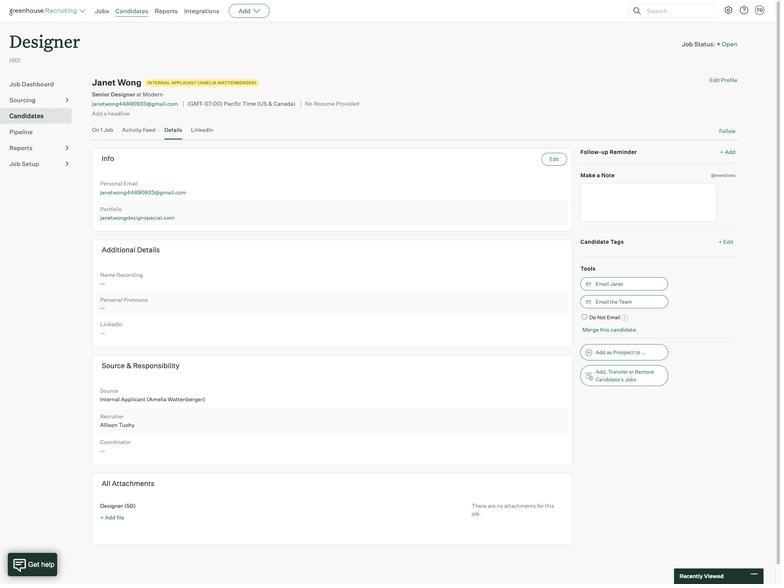 Task type: vqa. For each thing, say whether or not it's contained in the screenshot.
rightmost Agencies
no



Task type: locate. For each thing, give the bounding box(es) containing it.
0 vertical spatial (50)
[[9, 57, 21, 64]]

at
[[136, 91, 142, 98]]

reports link left integrations
[[155, 7, 178, 15]]

1 horizontal spatial a
[[597, 172, 600, 179]]

1 horizontal spatial edit
[[710, 77, 720, 83]]

1 vertical spatial jobs
[[625, 377, 637, 383]]

tuohy
[[119, 422, 135, 428]]

0 horizontal spatial candidates
[[9, 112, 44, 120]]

Search text field
[[645, 5, 708, 17]]

1 vertical spatial edit
[[550, 156, 559, 162]]

add inside add popup button
[[239, 7, 251, 15]]

0 vertical spatial +
[[721, 149, 724, 155]]

janetwong44890933@gmail.com down at
[[92, 101, 178, 107]]

job left status:
[[682, 40, 693, 48]]

1 vertical spatial +
[[719, 238, 723, 245]]

2 personal from the top
[[100, 296, 122, 303]]

1 personal from the top
[[100, 180, 122, 187]]

0 vertical spatial candidates link
[[115, 7, 149, 15]]

setup
[[22, 160, 39, 168]]

1 vertical spatial (50)
[[124, 503, 136, 509]]

(amelia
[[198, 80, 217, 86], [147, 396, 167, 403]]

+ inside + edit link
[[719, 238, 723, 245]]

0 vertical spatial reports link
[[155, 7, 178, 15]]

the
[[610, 299, 618, 305]]

designer down greenhouse recruiting image
[[9, 30, 80, 53]]

source for source internal applicant (amelia wattenberger)
[[100, 388, 118, 394]]

internal
[[148, 80, 170, 86], [100, 396, 120, 403]]

0 vertical spatial reports
[[155, 7, 178, 15]]

sourcing
[[9, 96, 36, 104]]

designer down "janet wong" on the top of the page
[[111, 91, 135, 98]]

details
[[164, 127, 182, 133], [137, 245, 160, 254]]

(amelia down responsibility
[[147, 396, 167, 403]]

1 vertical spatial linkedin
[[100, 321, 122, 328]]

job for job setup
[[9, 160, 20, 168]]

1 vertical spatial reports link
[[9, 143, 68, 153]]

email up "portfolio janetwongdesignspecial.com"
[[124, 180, 138, 187]]

designer for designer (50)
[[100, 503, 123, 509]]

add as prospect to ... button
[[581, 344, 669, 361]]

(50) up 'job dashboard'
[[9, 57, 21, 64]]

linkedin link
[[191, 127, 213, 138]]

applicant
[[171, 80, 197, 86], [121, 396, 146, 403]]

2 vertical spatial designer
[[100, 503, 123, 509]]

a left note
[[597, 172, 600, 179]]

candidates
[[115, 7, 149, 15], [9, 112, 44, 120]]

&
[[268, 101, 272, 108], [126, 361, 132, 370]]

(50)
[[9, 57, 21, 64], [124, 503, 136, 509]]

1 vertical spatial candidates
[[9, 112, 44, 120]]

job left the setup
[[9, 160, 20, 168]]

0 vertical spatial personal
[[100, 180, 122, 187]]

0 horizontal spatial a
[[104, 110, 107, 117]]

email the team
[[596, 299, 632, 305]]

0 horizontal spatial details
[[137, 245, 160, 254]]

no
[[305, 101, 313, 108]]

candidates link
[[115, 7, 149, 15], [9, 111, 68, 121]]

portfolio
[[100, 206, 122, 213]]

tags
[[611, 238, 624, 245]]

candidates link right jobs link at the top
[[115, 7, 149, 15]]

add inside add as prospect to ... button
[[596, 349, 606, 356]]

resume
[[314, 101, 335, 108]]

this
[[600, 327, 610, 333], [545, 503, 555, 509]]

transfer
[[608, 369, 628, 375]]

2 horizontal spatial edit
[[724, 238, 734, 245]]

2 vertical spatial +
[[100, 514, 104, 521]]

add, transfer or remove candidate's jobs
[[596, 369, 655, 383]]

designer for designer
[[9, 30, 80, 53]]

a
[[104, 110, 107, 117], [597, 172, 600, 179]]

07:00)
[[205, 101, 223, 108]]

applicant up tuohy
[[121, 396, 146, 403]]

name
[[100, 272, 115, 278]]

info
[[102, 154, 114, 163]]

status:
[[695, 40, 716, 48]]

details right feed
[[164, 127, 182, 133]]

1 horizontal spatial candidates
[[115, 7, 149, 15]]

for
[[537, 503, 544, 509]]

1 vertical spatial (amelia
[[147, 396, 167, 403]]

personal inside personal email janetwong44890933@gmail.com
[[100, 180, 122, 187]]

+ inside + add link
[[721, 149, 724, 155]]

0 vertical spatial source
[[102, 361, 125, 370]]

0 horizontal spatial (amelia
[[147, 396, 167, 403]]

& right (us
[[268, 101, 272, 108]]

candidates link down sourcing link
[[9, 111, 68, 121]]

1 horizontal spatial &
[[268, 101, 272, 108]]

sourcing link
[[9, 95, 68, 105]]

0 horizontal spatial &
[[126, 361, 132, 370]]

email left the the
[[596, 299, 609, 305]]

job right '1'
[[104, 127, 113, 133]]

0 vertical spatial applicant
[[171, 80, 197, 86]]

(us
[[257, 101, 267, 108]]

designer link
[[9, 22, 80, 54]]

1 horizontal spatial janet
[[610, 281, 624, 287]]

name recording --
[[100, 272, 143, 287]]

personal down info
[[100, 180, 122, 187]]

0 horizontal spatial reports link
[[9, 143, 68, 153]]

0 vertical spatial janetwong44890933@gmail.com
[[92, 101, 178, 107]]

0 horizontal spatial edit
[[550, 156, 559, 162]]

source internal applicant (amelia wattenberger)
[[100, 388, 206, 403]]

2 vertical spatial edit
[[724, 238, 734, 245]]

0 vertical spatial wattenberger)
[[217, 80, 257, 86]]

1 horizontal spatial wattenberger)
[[217, 80, 257, 86]]

add
[[239, 7, 251, 15], [92, 110, 103, 117], [725, 149, 736, 155], [596, 349, 606, 356], [105, 514, 116, 521]]

personal inside personal pronouns --
[[100, 296, 122, 303]]

email inside personal email janetwong44890933@gmail.com
[[124, 180, 138, 187]]

0 horizontal spatial wattenberger)
[[168, 396, 205, 403]]

senior
[[92, 91, 110, 98]]

1 vertical spatial internal
[[100, 396, 120, 403]]

candidates down sourcing
[[9, 112, 44, 120]]

a left 'headline'
[[104, 110, 107, 117]]

email
[[124, 180, 138, 187], [596, 281, 609, 287], [596, 299, 609, 305], [607, 314, 621, 321]]

+ for + add
[[721, 149, 724, 155]]

tools
[[581, 265, 596, 272]]

linkedin down (gmt-
[[191, 127, 213, 133]]

1 horizontal spatial jobs
[[625, 377, 637, 383]]

+ add
[[721, 149, 736, 155]]

janetwong44890933@gmail.com link down at
[[92, 101, 178, 107]]

0 vertical spatial candidates
[[115, 7, 149, 15]]

0 horizontal spatial jobs
[[95, 7, 109, 15]]

applicant up (gmt-
[[171, 80, 197, 86]]

there are no attachments for this job.
[[472, 503, 555, 517]]

email inside button
[[596, 299, 609, 305]]

1 vertical spatial janet
[[610, 281, 624, 287]]

0 vertical spatial a
[[104, 110, 107, 117]]

linkedin down personal pronouns --
[[100, 321, 122, 328]]

janetwong44890933@gmail.com up "portfolio janetwongdesignspecial.com"
[[100, 189, 186, 196]]

details right additional
[[137, 245, 160, 254]]

source
[[102, 361, 125, 370], [100, 388, 118, 394]]

reports left integrations
[[155, 7, 178, 15]]

@mentions link
[[711, 172, 736, 179]]

0 vertical spatial janetwong44890933@gmail.com link
[[92, 101, 178, 107]]

1 horizontal spatial linkedin
[[191, 127, 213, 133]]

email the team button
[[581, 295, 669, 308]]

Do Not Email checkbox
[[582, 314, 587, 319]]

(amelia up 07:00)
[[198, 80, 217, 86]]

merge
[[583, 327, 599, 333]]

merge this candidate link
[[583, 327, 636, 333]]

job up sourcing
[[9, 80, 20, 88]]

1 vertical spatial this
[[545, 503, 555, 509]]

0 vertical spatial linkedin
[[191, 127, 213, 133]]

job for job status:
[[682, 40, 693, 48]]

1 vertical spatial a
[[597, 172, 600, 179]]

internal up modern
[[148, 80, 170, 86]]

+ edit
[[719, 238, 734, 245]]

greenhouse recruiting image
[[9, 6, 79, 16]]

or
[[629, 369, 634, 375]]

internal inside source internal applicant (amelia wattenberger)
[[100, 396, 120, 403]]

(amelia inside source internal applicant (amelia wattenberger)
[[147, 396, 167, 403]]

1 vertical spatial personal
[[100, 296, 122, 303]]

job for job dashboard
[[9, 80, 20, 88]]

0 horizontal spatial linkedin
[[100, 321, 122, 328]]

reports link down pipeline "link"
[[9, 143, 68, 153]]

reports link
[[155, 7, 178, 15], [9, 143, 68, 153]]

0 horizontal spatial janet
[[92, 77, 116, 88]]

janetwongdesignspecial.com
[[100, 214, 175, 221]]

1 horizontal spatial this
[[600, 327, 610, 333]]

janet up the the
[[610, 281, 624, 287]]

there
[[472, 503, 487, 509]]

1 vertical spatial source
[[100, 388, 118, 394]]

0 vertical spatial designer
[[9, 30, 80, 53]]

1 vertical spatial wattenberger)
[[168, 396, 205, 403]]

this down the do not email
[[600, 327, 610, 333]]

@mentions
[[711, 172, 736, 178]]

1 horizontal spatial internal
[[148, 80, 170, 86]]

candidates right jobs link at the top
[[115, 7, 149, 15]]

janet up senior
[[92, 77, 116, 88]]

activity feed link
[[122, 127, 156, 138]]

integrations
[[184, 7, 220, 15]]

0 vertical spatial jobs
[[95, 7, 109, 15]]

all
[[102, 479, 110, 488]]

td
[[757, 7, 763, 13]]

personal
[[100, 180, 122, 187], [100, 296, 122, 303]]

add for add as prospect to ...
[[596, 349, 606, 356]]

edit
[[710, 77, 720, 83], [550, 156, 559, 162], [724, 238, 734, 245]]

applicant inside source internal applicant (amelia wattenberger)
[[121, 396, 146, 403]]

candidate
[[581, 238, 609, 245]]

td button
[[754, 4, 766, 16]]

recruiter
[[100, 413, 124, 420]]

source down linkedin --
[[102, 361, 125, 370]]

janet
[[92, 77, 116, 88], [610, 281, 624, 287]]

personal down 'name recording --'
[[100, 296, 122, 303]]

1 vertical spatial janetwong44890933@gmail.com link
[[100, 189, 186, 196]]

details link
[[164, 127, 182, 138]]

reports down pipeline
[[9, 144, 33, 152]]

1 vertical spatial designer
[[111, 91, 135, 98]]

portfolio janetwongdesignspecial.com
[[100, 206, 175, 221]]

reports
[[155, 7, 178, 15], [9, 144, 33, 152]]

& left responsibility
[[126, 361, 132, 370]]

0 vertical spatial (amelia
[[198, 80, 217, 86]]

(50) down all attachments
[[124, 503, 136, 509]]

email up email the team
[[596, 281, 609, 287]]

janetwong44890933@gmail.com link up "portfolio janetwongdesignspecial.com"
[[100, 189, 186, 196]]

source inside source internal applicant (amelia wattenberger)
[[100, 388, 118, 394]]

linkedin for linkedin --
[[100, 321, 122, 328]]

allison
[[100, 422, 118, 428]]

designer up + add file link
[[100, 503, 123, 509]]

0 horizontal spatial applicant
[[121, 396, 146, 403]]

pronouns
[[124, 296, 148, 303]]

a for make
[[597, 172, 600, 179]]

1 horizontal spatial (amelia
[[198, 80, 217, 86]]

jobs
[[95, 7, 109, 15], [625, 377, 637, 383]]

this right for
[[545, 503, 555, 509]]

-
[[100, 280, 103, 287], [103, 280, 105, 287], [100, 305, 103, 311], [103, 305, 105, 311], [100, 330, 103, 336], [103, 330, 105, 336], [100, 447, 103, 454], [103, 447, 105, 454]]

0 vertical spatial &
[[268, 101, 272, 108]]

+ for + add file
[[100, 514, 104, 521]]

0 horizontal spatial reports
[[9, 144, 33, 152]]

0 horizontal spatial this
[[545, 503, 555, 509]]

0 horizontal spatial internal
[[100, 396, 120, 403]]

job.
[[472, 510, 481, 517]]

additional details
[[102, 245, 160, 254]]

email right not
[[607, 314, 621, 321]]

feed
[[143, 127, 156, 133]]

personal for -
[[100, 296, 122, 303]]

0 vertical spatial details
[[164, 127, 182, 133]]

None text field
[[581, 183, 717, 222]]

source up recruiter
[[100, 388, 118, 394]]

1 vertical spatial applicant
[[121, 396, 146, 403]]

0 vertical spatial edit
[[710, 77, 720, 83]]

wattenberger)
[[217, 80, 257, 86], [168, 396, 205, 403]]

internal up recruiter
[[100, 396, 120, 403]]

personal for janetwong44890933@gmail.com
[[100, 180, 122, 187]]

0 vertical spatial janet
[[92, 77, 116, 88]]

internal applicant (amelia wattenberger)
[[148, 80, 257, 86]]

1 vertical spatial candidates link
[[9, 111, 68, 121]]



Task type: describe. For each thing, give the bounding box(es) containing it.
configure image
[[724, 5, 734, 15]]

1 horizontal spatial reports link
[[155, 7, 178, 15]]

...
[[642, 349, 646, 356]]

wong
[[117, 77, 142, 88]]

personal pronouns --
[[100, 296, 148, 311]]

senior designer at modern
[[92, 91, 163, 98]]

janet inside email janet button
[[610, 281, 624, 287]]

+ add file
[[100, 514, 124, 521]]

additional
[[102, 245, 136, 254]]

canada)
[[274, 101, 296, 108]]

edit profile link
[[710, 77, 738, 83]]

viewed
[[704, 573, 724, 580]]

edit for edit
[[550, 156, 559, 162]]

linkedin for linkedin
[[191, 127, 213, 133]]

follow-up reminder
[[581, 149, 637, 155]]

recording
[[116, 272, 143, 278]]

add,
[[596, 369, 607, 375]]

provided
[[336, 101, 359, 108]]

(gmt-
[[188, 101, 205, 108]]

job dashboard link
[[9, 79, 68, 89]]

modern
[[143, 91, 163, 98]]

1 vertical spatial reports
[[9, 144, 33, 152]]

0 horizontal spatial candidates link
[[9, 111, 68, 121]]

time
[[243, 101, 256, 108]]

add for add a headline
[[92, 110, 103, 117]]

email janet button
[[581, 277, 669, 291]]

on 1 job link
[[92, 127, 113, 138]]

candidate's
[[596, 377, 624, 383]]

activity feed
[[122, 127, 156, 133]]

0 horizontal spatial (50)
[[9, 57, 21, 64]]

designer (50)
[[100, 503, 136, 509]]

personal email janetwong44890933@gmail.com
[[100, 180, 186, 196]]

make
[[581, 172, 596, 179]]

job setup
[[9, 160, 39, 168]]

jobs link
[[95, 7, 109, 15]]

wattenberger) inside source internal applicant (amelia wattenberger)
[[168, 396, 205, 403]]

+ add link
[[721, 148, 736, 156]]

jobs inside add, transfer or remove candidate's jobs
[[625, 377, 637, 383]]

edit profile
[[710, 77, 738, 83]]

as
[[607, 349, 612, 356]]

profile
[[722, 77, 738, 83]]

1 vertical spatial janetwong44890933@gmail.com
[[100, 189, 186, 196]]

team
[[619, 299, 632, 305]]

edit for edit profile
[[710, 77, 720, 83]]

candidate tags
[[581, 238, 624, 245]]

1 horizontal spatial applicant
[[171, 80, 197, 86]]

job dashboard
[[9, 80, 54, 88]]

follow link
[[719, 127, 736, 135]]

remove
[[635, 369, 655, 375]]

not
[[598, 314, 606, 321]]

attachments
[[505, 503, 536, 509]]

on
[[92, 127, 99, 133]]

file
[[117, 514, 124, 521]]

prospect
[[613, 349, 635, 356]]

source for source & responsibility
[[102, 361, 125, 370]]

this inside there are no attachments for this job.
[[545, 503, 555, 509]]

0 vertical spatial this
[[600, 327, 610, 333]]

a for add
[[104, 110, 107, 117]]

+ for + edit
[[719, 238, 723, 245]]

candidate
[[611, 327, 636, 333]]

0 vertical spatial internal
[[148, 80, 170, 86]]

on 1 job
[[92, 127, 113, 133]]

email inside button
[[596, 281, 609, 287]]

1 horizontal spatial candidates link
[[115, 7, 149, 15]]

merge this candidate
[[583, 327, 636, 333]]

1 horizontal spatial details
[[164, 127, 182, 133]]

pipeline link
[[9, 127, 68, 137]]

coordinator --
[[100, 439, 131, 454]]

add a headline
[[92, 110, 130, 117]]

1 vertical spatial &
[[126, 361, 132, 370]]

make a note
[[581, 172, 615, 179]]

email janet
[[596, 281, 624, 287]]

add, transfer or remove candidate's jobs button
[[581, 365, 669, 386]]

no resume provided
[[305, 101, 359, 108]]

1
[[101, 127, 103, 133]]

activity
[[122, 127, 142, 133]]

reminder
[[610, 149, 637, 155]]

edit link
[[542, 153, 568, 166]]

follow-
[[581, 149, 602, 155]]

1 horizontal spatial (50)
[[124, 503, 136, 509]]

add inside + add link
[[725, 149, 736, 155]]

coordinator
[[100, 439, 131, 446]]

pacific
[[224, 101, 241, 108]]

job setup link
[[9, 159, 68, 169]]

follow
[[719, 128, 736, 134]]

to
[[636, 349, 641, 356]]

1 vertical spatial details
[[137, 245, 160, 254]]

td button
[[755, 5, 765, 15]]

pipeline
[[9, 128, 33, 136]]

dashboard
[[22, 80, 54, 88]]

open
[[722, 40, 738, 48]]

+ edit link
[[717, 236, 736, 247]]

all attachments
[[102, 479, 155, 488]]

add for add
[[239, 7, 251, 15]]

1 horizontal spatial reports
[[155, 7, 178, 15]]

are
[[488, 503, 496, 509]]

janet wong
[[92, 77, 142, 88]]



